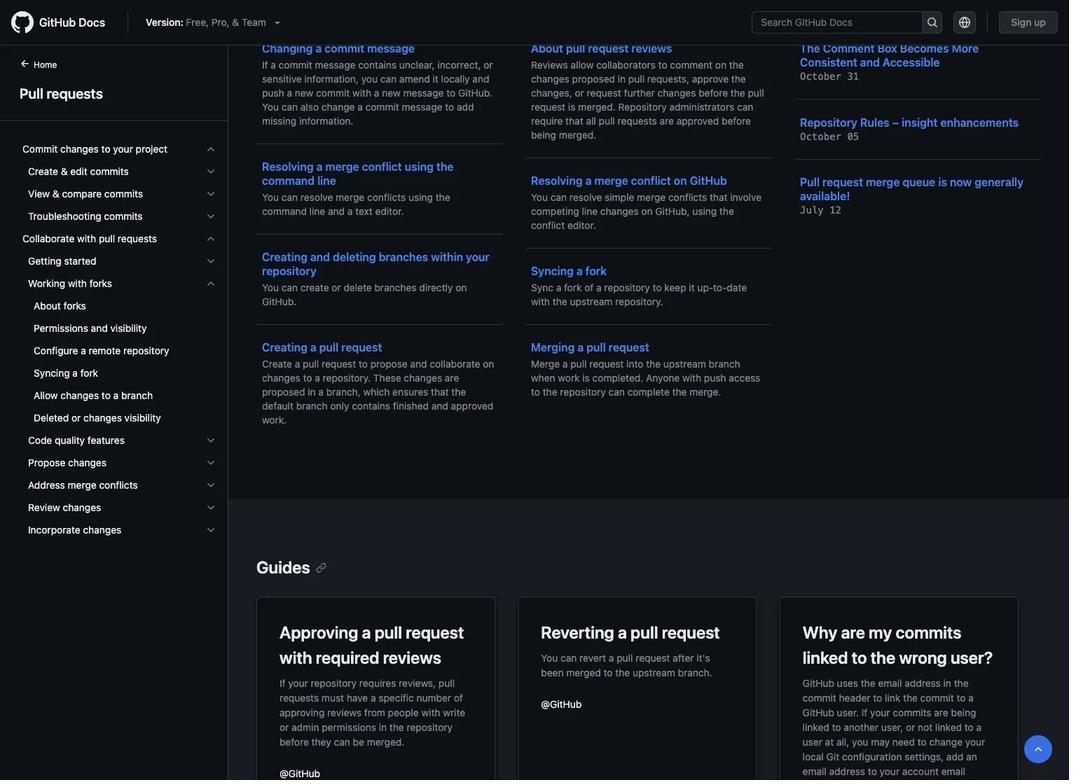 Task type: locate. For each thing, give the bounding box(es) containing it.
0 horizontal spatial change
[[322, 101, 355, 113]]

sc 9kayk9 0 image for working with forks
[[205, 278, 217, 289]]

&
[[232, 16, 239, 28], [61, 166, 68, 177], [52, 188, 59, 200]]

can inside about pull request reviews reviews allow collaborators to comment on the changes proposed in pull requests, approve the changes, or request further changes before the pull request is merged. repository administrators can require that all pull requests are approved before being merged.
[[737, 101, 753, 113]]

are up "settings,"
[[934, 707, 949, 719]]

0 vertical spatial add
[[457, 101, 474, 113]]

5 sc 9kayk9 0 image from the top
[[205, 435, 217, 446]]

pull for pull request merge queue is now generally available! july 12
[[800, 176, 820, 189]]

4 sc 9kayk9 0 image from the top
[[205, 458, 217, 469]]

commits up the wrong
[[896, 623, 962, 643]]

3 sc 9kayk9 0 image from the top
[[205, 211, 217, 222]]

commit
[[325, 42, 364, 55], [279, 59, 312, 71], [316, 87, 350, 99], [366, 101, 399, 113], [803, 692, 836, 704], [920, 692, 954, 704]]

reverting a pull request
[[541, 623, 720, 643]]

been
[[541, 667, 564, 679]]

1 vertical spatial conflict
[[631, 174, 671, 187]]

if up 'approving'
[[280, 678, 286, 689]]

Search GitHub Docs search field
[[753, 12, 922, 33]]

1 working with forks element from the top
[[11, 273, 228, 430]]

about pull request reviews reviews allow collaborators to comment on the changes proposed in pull requests, approve the changes, or request further changes before the pull request is merged. repository administrators can require that all pull requests are approved before being merged.
[[531, 42, 764, 141]]

0 vertical spatial merged.
[[578, 101, 616, 113]]

branches left within
[[379, 251, 428, 264]]

1 command from the top
[[262, 174, 315, 187]]

merge
[[531, 358, 560, 370]]

october 31 element
[[800, 71, 859, 82]]

sc 9kayk9 0 image inside code quality features dropdown button
[[205, 435, 217, 446]]

2 vertical spatial conflict
[[531, 220, 565, 231]]

working with forks element containing about forks
[[11, 295, 228, 430]]

1 horizontal spatial new
[[382, 87, 401, 99]]

0 horizontal spatial about
[[34, 300, 61, 312]]

if up sensitive
[[262, 59, 268, 71]]

being inside about pull request reviews reviews allow collaborators to comment on the changes proposed in pull requests, approve the changes, or request further changes before the pull request is merged. repository administrators can require that all pull requests are approved before being merged.
[[531, 129, 556, 141]]

creating up the create
[[262, 251, 308, 264]]

are inside about pull request reviews reviews allow collaborators to comment on the changes proposed in pull requests, approve the changes, or request further changes before the pull request is merged. repository administrators can require that all pull requests are approved before being merged.
[[660, 115, 674, 127]]

address merge conflicts button
[[17, 474, 222, 497]]

is inside pull request merge queue is now generally available! july 12
[[938, 176, 947, 189]]

approved down administrators
[[677, 115, 719, 127]]

sync
[[531, 282, 554, 294]]

scroll to top image
[[1033, 744, 1044, 755]]

allow
[[571, 59, 594, 71]]

1 vertical spatial github.
[[262, 296, 296, 308]]

a inside if your repository requires reviews, pull requests must have a specific number of approving reviews from people with write or admin permissions in the repository before they can be merged.
[[371, 692, 376, 704]]

the
[[800, 42, 820, 55]]

conflict up simple
[[631, 174, 671, 187]]

wrong
[[899, 648, 947, 668]]

that
[[566, 115, 583, 127], [710, 192, 728, 203], [431, 386, 449, 398]]

0 vertical spatial contains
[[358, 59, 397, 71]]

1 vertical spatial forks
[[63, 300, 86, 312]]

are left my
[[841, 623, 865, 643]]

conflict inside resolving a merge conflict using the command line you can resolve merge conflicts using the command line and a text editor.
[[362, 160, 402, 173]]

upstream up merging
[[570, 296, 613, 308]]

address down the wrong
[[905, 678, 941, 689]]

1 horizontal spatial is
[[583, 372, 590, 384]]

you inside "you can revert a pull request after it's been merged to the upstream branch."
[[541, 652, 558, 664]]

2 october from the top
[[800, 131, 842, 142]]

creating up default
[[262, 341, 308, 354]]

rules
[[860, 116, 890, 129]]

repository inside syncing a fork sync a fork of a repository to keep it up-to-date with the upstream repository.
[[604, 282, 650, 294]]

0 vertical spatial that
[[566, 115, 583, 127]]

requests inside about pull request reviews reviews allow collaborators to comment on the changes proposed in pull requests, approve the changes, or request further changes before the pull request is merged. repository administrators can require that all pull requests are approved before being merged.
[[618, 115, 657, 127]]

0 vertical spatial forks
[[90, 278, 112, 289]]

1 horizontal spatial fork
[[564, 282, 582, 294]]

header
[[839, 692, 871, 704]]

creating for repository
[[262, 251, 308, 264]]

if inside if your repository requires reviews, pull requests must have a specific number of approving reviews from people with write or admin permissions in the repository before they can be merged.
[[280, 678, 286, 689]]

fork for syncing a fork
[[80, 368, 98, 379]]

about for pull
[[531, 42, 563, 55]]

0 horizontal spatial fork
[[80, 368, 98, 379]]

local
[[803, 751, 824, 763]]

1 horizontal spatial github.
[[458, 87, 493, 99]]

0 horizontal spatial reviews
[[327, 707, 362, 719]]

0 horizontal spatial conflict
[[362, 160, 402, 173]]

requests up 'approving'
[[280, 692, 319, 704]]

july
[[800, 205, 824, 216]]

or left "not"
[[906, 722, 915, 733]]

sc 9kayk9 0 image inside commit changes to your project dropdown button
[[205, 144, 217, 155]]

unclear,
[[399, 59, 435, 71]]

6 sc 9kayk9 0 image from the top
[[205, 480, 217, 491]]

sc 9kayk9 0 image inside review changes dropdown button
[[205, 502, 217, 514]]

sc 9kayk9 0 image for review changes
[[205, 502, 217, 514]]

conflicts up the "text"
[[367, 192, 406, 203]]

0 vertical spatial october
[[800, 71, 842, 82]]

line inside resolving a merge conflict on github you can resolve simple merge conflicts that involve competing line changes on github, using the conflict editor.
[[582, 206, 598, 217]]

repository up october 05 'element'
[[800, 116, 858, 129]]

if up another
[[862, 707, 868, 719]]

1 vertical spatial it
[[689, 282, 695, 294]]

working with forks element
[[11, 273, 228, 430], [11, 295, 228, 430]]

changes inside resolving a merge conflict on github you can resolve simple merge conflicts that involve competing line changes on github, using the conflict editor.
[[600, 206, 639, 217]]

1 sc 9kayk9 0 image from the top
[[205, 188, 217, 200]]

you inside changing a commit message if a commit message contains unclear, incorrect, or sensitive information, you can amend it locally and push a new commit with a new message to github. you can also change a commit message to add missing information.
[[361, 73, 378, 85]]

before down the admin
[[280, 736, 309, 748]]

your inside if your repository requires reviews, pull requests must have a specific number of approving reviews from people with write or admin permissions in the repository before they can be merged.
[[288, 678, 308, 689]]

0 horizontal spatial repository.
[[323, 372, 371, 384]]

2 working with forks element from the top
[[11, 295, 228, 430]]

is right 'work'
[[583, 372, 590, 384]]

your up create & edit commits dropdown button
[[113, 143, 133, 155]]

it left up- on the top right
[[689, 282, 695, 294]]

triangle down image
[[272, 17, 283, 28]]

to
[[658, 59, 668, 71], [447, 87, 456, 99], [445, 101, 454, 113], [101, 143, 110, 155], [653, 282, 662, 294], [359, 358, 368, 370], [303, 372, 312, 384], [531, 386, 540, 398], [102, 390, 111, 402], [852, 648, 867, 668], [604, 667, 613, 679], [873, 692, 882, 704], [957, 692, 966, 704], [832, 722, 841, 733], [965, 722, 974, 733], [918, 736, 927, 748], [868, 766, 877, 777]]

1 commit changes to your project element from the top
[[11, 138, 228, 228]]

reviews up collaborators
[[632, 42, 672, 55]]

reviews inside if your repository requires reviews, pull requests must have a specific number of approving reviews from people with write or admin permissions in the repository before they can be merged.
[[327, 707, 362, 719]]

changes up address merge conflicts
[[68, 457, 106, 469]]

1 vertical spatial being
[[951, 707, 976, 719]]

it left locally
[[433, 73, 439, 85]]

1 vertical spatial pull
[[800, 176, 820, 189]]

in down collaborators
[[618, 73, 626, 85]]

in inside about pull request reviews reviews allow collaborators to comment on the changes proposed in pull requests, approve the changes, or request further changes before the pull request is merged. repository administrators can require that all pull requests are approved before being merged.
[[618, 73, 626, 85]]

permissions and visibility link
[[17, 317, 222, 340]]

0 horizontal spatial it
[[433, 73, 439, 85]]

1 vertical spatial you
[[852, 736, 868, 748]]

2 sc 9kayk9 0 image from the top
[[205, 166, 217, 177]]

@github for approving a pull request with required reviews
[[280, 768, 320, 780]]

2 horizontal spatial if
[[862, 707, 868, 719]]

that left all
[[566, 115, 583, 127]]

october inside the repository rules – insight enhancements october 05
[[800, 131, 842, 142]]

0 horizontal spatial @github
[[280, 768, 320, 780]]

or left the admin
[[280, 722, 289, 733]]

conflict up the "text"
[[362, 160, 402, 173]]

and inside changing a commit message if a commit message contains unclear, incorrect, or sensitive information, you can amend it locally and push a new commit with a new message to github. you can also change a commit message to add missing information.
[[473, 73, 489, 85]]

or right incorrect,
[[484, 59, 493, 71]]

editor. inside resolving a merge conflict on github you can resolve simple merge conflicts that involve competing line changes on github, using the conflict editor.
[[568, 220, 596, 231]]

search image
[[927, 17, 938, 28]]

0 vertical spatial reviews
[[632, 42, 672, 55]]

repository left the keep
[[604, 282, 650, 294]]

generally
[[975, 176, 1024, 189]]

proposed inside creating a pull request create a pull request to propose and collaborate on changes to a repository. these changes are proposed in a branch, which ensures that the default branch only contains finished and approved work.
[[262, 386, 305, 398]]

6 sc 9kayk9 0 image from the top
[[205, 525, 217, 536]]

view & compare commits button
[[17, 183, 222, 205]]

proposed up default
[[262, 386, 305, 398]]

pull requests element
[[0, 57, 228, 779]]

github inside resolving a merge conflict on github you can resolve simple merge conflicts that involve competing line changes on github, using the conflict editor.
[[690, 174, 727, 187]]

new
[[295, 87, 313, 99], [382, 87, 401, 99]]

1 vertical spatial reviews
[[383, 648, 441, 668]]

reviews up the permissions
[[327, 707, 362, 719]]

0 horizontal spatial address
[[829, 766, 865, 777]]

and down the box
[[860, 56, 880, 69]]

syncing a fork sync a fork of a repository to keep it up-to-date with the upstream repository.
[[531, 265, 747, 308]]

0 vertical spatial &
[[232, 16, 239, 28]]

with down sync
[[531, 296, 550, 308]]

user.
[[837, 707, 859, 719]]

1 vertical spatial proposed
[[262, 386, 305, 398]]

& for view & compare commits
[[52, 188, 59, 200]]

2 vertical spatial that
[[431, 386, 449, 398]]

review changes button
[[17, 497, 222, 519]]

that inside about pull request reviews reviews allow collaborators to comment on the changes proposed in pull requests, approve the changes, or request further changes before the pull request is merged. repository administrators can require that all pull requests are approved before being merged.
[[566, 115, 583, 127]]

with down number
[[421, 707, 440, 719]]

2 vertical spatial &
[[52, 188, 59, 200]]

1 collaborate with pull requests element from the top
[[11, 228, 228, 542]]

features
[[88, 435, 125, 446]]

0 horizontal spatial editor.
[[375, 206, 404, 217]]

1 horizontal spatial resolving
[[531, 174, 583, 187]]

are inside creating a pull request create a pull request to propose and collaborate on changes to a repository. these changes are proposed in a branch, which ensures that the default branch only contains finished and approved work.
[[445, 372, 459, 384]]

address down git
[[829, 766, 865, 777]]

changes down simple
[[600, 206, 639, 217]]

working with forks
[[28, 278, 112, 289]]

1 vertical spatial if
[[280, 678, 286, 689]]

0 vertical spatial about
[[531, 42, 563, 55]]

request up available!
[[823, 176, 863, 189]]

your right within
[[466, 251, 490, 264]]

information,
[[305, 73, 359, 85]]

is left now on the top right
[[938, 176, 947, 189]]

conflict
[[362, 160, 402, 173], [631, 174, 671, 187], [531, 220, 565, 231]]

1 vertical spatial resolving
[[531, 174, 583, 187]]

sc 9kayk9 0 image
[[205, 188, 217, 200], [205, 233, 217, 245], [205, 278, 217, 289], [205, 458, 217, 469], [205, 502, 217, 514], [205, 525, 217, 536]]

forks down working with forks
[[63, 300, 86, 312]]

repository up the create
[[262, 265, 317, 278]]

1 vertical spatial is
[[938, 176, 947, 189]]

is down changes,
[[568, 101, 576, 113]]

your inside dropdown button
[[113, 143, 133, 155]]

contains down "which"
[[352, 400, 390, 412]]

3 sc 9kayk9 0 image from the top
[[205, 278, 217, 289]]

2 resolve from the left
[[570, 192, 602, 203]]

sc 9kayk9 0 image for create & edit commits
[[205, 166, 217, 177]]

fork inside pull requests element
[[80, 368, 98, 379]]

change inside the github uses the email address in the commit header to link the commit to a github user. if your commits are being linked to another user, or not linked to a user at all, you may need to change your local git configuration settings, add an email address to your account
[[929, 736, 963, 748]]

are down collaborate
[[445, 372, 459, 384]]

1 vertical spatial contains
[[352, 400, 390, 412]]

0 vertical spatial visibility
[[110, 323, 147, 334]]

5 sc 9kayk9 0 image from the top
[[205, 502, 217, 514]]

which
[[363, 386, 390, 398]]

a inside resolving a merge conflict on github you can resolve simple merge conflicts that involve competing line changes on github, using the conflict editor.
[[585, 174, 592, 187]]

0 vertical spatial change
[[322, 101, 355, 113]]

admin
[[292, 722, 319, 733]]

or left delete
[[332, 282, 341, 294]]

resolving for command
[[262, 160, 314, 173]]

1 vertical spatial creating
[[262, 341, 308, 354]]

resolving inside resolving a merge conflict using the command line you can resolve merge conflicts using the command line and a text editor.
[[262, 160, 314, 173]]

push up merge.
[[704, 372, 726, 384]]

merge up the "text"
[[336, 192, 365, 203]]

4 sc 9kayk9 0 image from the top
[[205, 256, 217, 267]]

address
[[905, 678, 941, 689], [829, 766, 865, 777]]

in down from
[[379, 722, 387, 733]]

1 horizontal spatial address
[[905, 678, 941, 689]]

working with forks element containing working with forks
[[11, 273, 228, 430]]

tooltip
[[1024, 736, 1052, 764]]

1 vertical spatial october
[[800, 131, 842, 142]]

2 new from the left
[[382, 87, 401, 99]]

forks inside working with forks dropdown button
[[90, 278, 112, 289]]

push down sensitive
[[262, 87, 284, 99]]

compare
[[62, 188, 102, 200]]

can inside "you can revert a pull request after it's been merged to the upstream branch."
[[561, 652, 577, 664]]

quality
[[55, 435, 85, 446]]

0 vertical spatial github.
[[458, 87, 493, 99]]

getting started
[[28, 255, 96, 267]]

merged. inside if your repository requires reviews, pull requests must have a specific number of approving reviews from people with write or admin permissions in the repository before they can be merged.
[[367, 736, 405, 748]]

conflicts inside dropdown button
[[99, 480, 138, 491]]

1 horizontal spatial about
[[531, 42, 563, 55]]

require
[[531, 115, 563, 127]]

merge left queue
[[866, 176, 900, 189]]

an
[[966, 751, 977, 763]]

2 horizontal spatial reviews
[[632, 42, 672, 55]]

contains inside creating a pull request create a pull request to propose and collaborate on changes to a repository. these changes are proposed in a branch, which ensures that the default branch only contains finished and approved work.
[[352, 400, 390, 412]]

permissions
[[322, 722, 376, 733]]

1 horizontal spatial being
[[951, 707, 976, 719]]

repository. up 'branch,'
[[323, 372, 371, 384]]

1 vertical spatial upstream
[[663, 358, 706, 370]]

2 creating from the top
[[262, 341, 308, 354]]

1 october from the top
[[800, 71, 842, 82]]

with down information,
[[352, 87, 371, 99]]

that right ensures
[[431, 386, 449, 398]]

2 vertical spatial fork
[[80, 368, 98, 379]]

request up reviews,
[[406, 623, 464, 643]]

version:
[[146, 16, 184, 28]]

1 horizontal spatial proposed
[[572, 73, 615, 85]]

collaborate with pull requests element
[[11, 228, 228, 542], [11, 250, 228, 542]]

0 vertical spatial editor.
[[375, 206, 404, 217]]

0 horizontal spatial resolving
[[262, 160, 314, 173]]

changes down review changes dropdown button
[[83, 524, 121, 536]]

changes inside "dropdown button"
[[83, 524, 121, 536]]

collaborate with pull requests element containing collaborate with pull requests
[[11, 228, 228, 542]]

changing a commit message if a commit message contains unclear, incorrect, or sensitive information, you can amend it locally and push a new commit with a new message to github. you can also change a commit message to add missing information.
[[262, 42, 493, 127]]

about down working
[[34, 300, 61, 312]]

a inside "you can revert a pull request after it's been merged to the upstream branch."
[[609, 652, 614, 664]]

1 horizontal spatial you
[[852, 736, 868, 748]]

linked
[[803, 648, 848, 668], [803, 722, 829, 733], [935, 722, 962, 733]]

github.
[[458, 87, 493, 99], [262, 296, 296, 308]]

are inside why are my commits linked to the wrong user?
[[841, 623, 865, 643]]

commits up "not"
[[893, 707, 932, 719]]

1 horizontal spatial of
[[585, 282, 594, 294]]

1 creating from the top
[[262, 251, 308, 264]]

sc 9kayk9 0 image for propose changes
[[205, 458, 217, 469]]

change
[[322, 101, 355, 113], [929, 736, 963, 748]]

conflicts inside resolving a merge conflict using the command line you can resolve merge conflicts using the command line and a text editor.
[[367, 192, 406, 203]]

syncing for syncing a fork sync a fork of a repository to keep it up-to-date with the upstream repository.
[[531, 265, 574, 278]]

1 horizontal spatial if
[[280, 678, 286, 689]]

the inside resolving a merge conflict on github you can resolve simple merge conflicts that involve competing line changes on github, using the conflict editor.
[[720, 206, 734, 217]]

commit changes to your project element
[[11, 138, 228, 228], [11, 160, 228, 228]]

queue
[[903, 176, 936, 189]]

or inside changing a commit message if a commit message contains unclear, incorrect, or sensitive information, you can amend it locally and push a new commit with a new message to github. you can also change a commit message to add missing information.
[[484, 59, 493, 71]]

commits for why are my commits linked to the wrong user?
[[896, 623, 962, 643]]

2 command from the top
[[262, 206, 307, 217]]

request up completed.
[[589, 358, 624, 370]]

and inside "the comment box becomes more consistent and accessible october 31"
[[860, 56, 880, 69]]

0 vertical spatial is
[[568, 101, 576, 113]]

complete
[[628, 386, 670, 398]]

2 horizontal spatial that
[[710, 192, 728, 203]]

changes,
[[531, 87, 572, 99]]

upstream up anyone
[[663, 358, 706, 370]]

resolving up competing
[[531, 174, 583, 187]]

october down consistent
[[800, 71, 842, 82]]

2 collaborate with pull requests element from the top
[[11, 250, 228, 542]]

sc 9kayk9 0 image inside incorporate changes "dropdown button"
[[205, 525, 217, 536]]

2 vertical spatial reviews
[[327, 707, 362, 719]]

0 vertical spatial fork
[[586, 265, 607, 278]]

0 horizontal spatial syncing
[[34, 368, 70, 379]]

version: free, pro, & team
[[146, 16, 266, 28]]

2 vertical spatial merged.
[[367, 736, 405, 748]]

2 vertical spatial before
[[280, 736, 309, 748]]

github docs
[[39, 16, 105, 29]]

your
[[113, 143, 133, 155], [466, 251, 490, 264], [288, 678, 308, 689], [870, 707, 890, 719], [965, 736, 985, 748], [880, 766, 900, 777]]

or inside about pull request reviews reviews allow collaborators to comment on the changes proposed in pull requests, approve the changes, or request further changes before the pull request is merged. repository administrators can require that all pull requests are approved before being merged.
[[575, 87, 584, 99]]

requests down troubleshooting commits dropdown button
[[118, 233, 157, 245]]

fork
[[586, 265, 607, 278], [564, 282, 582, 294], [80, 368, 98, 379]]

syncing up sync
[[531, 265, 574, 278]]

on inside creating and deleting branches within your repository you can create or delete branches directly on github.
[[456, 282, 467, 294]]

started
[[64, 255, 96, 267]]

why are my commits linked to the wrong user?
[[803, 623, 993, 668]]

pull inside dropdown button
[[99, 233, 115, 245]]

0 vertical spatial being
[[531, 129, 556, 141]]

branch inside merging a pull request merge a pull request into the upstream branch when work is completed. anyone with push access to the repository can complete the merge.
[[709, 358, 740, 370]]

ensures
[[393, 386, 428, 398]]

code quality features
[[28, 435, 125, 446]]

1 vertical spatial about
[[34, 300, 61, 312]]

sc 9kayk9 0 image inside getting started dropdown button
[[205, 256, 217, 267]]

1 vertical spatial @github
[[280, 768, 320, 780]]

creating inside creating and deleting branches within your repository you can create or delete branches directly on github.
[[262, 251, 308, 264]]

2 horizontal spatial conflict
[[631, 174, 671, 187]]

2 sc 9kayk9 0 image from the top
[[205, 233, 217, 245]]

request inside approving a pull request with required reviews
[[406, 623, 464, 643]]

collaborate with pull requests element for commit changes to your project element containing commit changes to your project
[[11, 250, 228, 542]]

the comment box becomes more consistent and accessible october 31
[[800, 42, 979, 82]]

0 vertical spatial address
[[905, 678, 941, 689]]

2 vertical spatial using
[[692, 206, 717, 217]]

0 horizontal spatial of
[[454, 692, 463, 704]]

1 resolve from the left
[[300, 192, 333, 203]]

on right directly
[[456, 282, 467, 294]]

0 horizontal spatial branch
[[121, 390, 153, 402]]

new down amend
[[382, 87, 401, 99]]

line right competing
[[582, 206, 598, 217]]

before down administrators
[[722, 115, 751, 127]]

pull inside if your repository requires reviews, pull requests must have a specific number of approving reviews from people with write or admin permissions in the repository before they can be merged.
[[439, 678, 455, 689]]

merge down information.
[[325, 160, 359, 173]]

sc 9kayk9 0 image for code quality features
[[205, 435, 217, 446]]

create
[[300, 282, 329, 294]]

on left github, at the top of page
[[641, 206, 653, 217]]

1 sc 9kayk9 0 image from the top
[[205, 144, 217, 155]]

0 horizontal spatial is
[[568, 101, 576, 113]]

request up 'require'
[[531, 101, 566, 113]]

if
[[262, 59, 268, 71], [280, 678, 286, 689], [862, 707, 868, 719]]

reverting
[[541, 623, 614, 643]]

1 vertical spatial &
[[61, 166, 68, 177]]

locally
[[441, 73, 470, 85]]

can inside resolving a merge conflict using the command line you can resolve merge conflicts using the command line and a text editor.
[[282, 192, 298, 203]]

2 commit changes to your project element from the top
[[11, 160, 228, 228]]

amend
[[399, 73, 430, 85]]

working with forks element for working with forks
[[11, 295, 228, 430]]

0 horizontal spatial proposed
[[262, 386, 305, 398]]

request
[[588, 42, 629, 55], [587, 87, 621, 99], [531, 101, 566, 113], [823, 176, 863, 189], [341, 341, 382, 354], [609, 341, 649, 354], [322, 358, 356, 370], [589, 358, 624, 370], [406, 623, 464, 643], [662, 623, 720, 643], [636, 652, 670, 664]]

revert
[[580, 652, 606, 664]]

editor. right the "text"
[[375, 206, 404, 217]]

up-
[[697, 282, 713, 294]]

the inside creating a pull request create a pull request to propose and collaborate on changes to a repository. these changes are proposed in a branch, which ensures that the default branch only contains finished and approved work.
[[451, 386, 466, 398]]

sc 9kayk9 0 image for incorporate changes
[[205, 525, 217, 536]]

or right changes,
[[575, 87, 584, 99]]

or inside the github uses the email address in the commit header to link the commit to a github user. if your commits are being linked to another user, or not linked to a user at all, you may need to change your local git configuration settings, add an email address to your account
[[906, 722, 915, 733]]

repository. inside syncing a fork sync a fork of a repository to keep it up-to-date with the upstream repository.
[[615, 296, 663, 308]]

sc 9kayk9 0 image
[[205, 144, 217, 155], [205, 166, 217, 177], [205, 211, 217, 222], [205, 256, 217, 267], [205, 435, 217, 446], [205, 480, 217, 491]]

to inside about pull request reviews reviews allow collaborators to comment on the changes proposed in pull requests, approve the changes, or request further changes before the pull request is merged. repository administrators can require that all pull requests are approved before being merged.
[[658, 59, 668, 71]]

with inside if your repository requires reviews, pull requests must have a specific number of approving reviews from people with write or admin permissions in the repository before they can be merged.
[[421, 707, 440, 719]]

about up reviews
[[531, 42, 563, 55]]

the
[[729, 59, 744, 71], [731, 73, 746, 85], [731, 87, 745, 99], [437, 160, 454, 173], [436, 192, 450, 203], [720, 206, 734, 217], [553, 296, 567, 308], [646, 358, 661, 370], [451, 386, 466, 398], [543, 386, 557, 398], [672, 386, 687, 398], [871, 648, 896, 668], [615, 667, 630, 679], [861, 678, 876, 689], [954, 678, 969, 689], [903, 692, 918, 704], [390, 722, 404, 733]]

pull inside approving a pull request with required reviews
[[375, 623, 402, 643]]

1 horizontal spatial repository.
[[615, 296, 663, 308]]

0 vertical spatial syncing
[[531, 265, 574, 278]]

1 horizontal spatial forks
[[90, 278, 112, 289]]

collaborate with pull requests
[[22, 233, 157, 245]]

1 horizontal spatial branch
[[296, 400, 328, 412]]

may
[[871, 736, 890, 748]]

visibility down allow changes to a branch link at the left
[[124, 412, 161, 424]]

0 horizontal spatial push
[[262, 87, 284, 99]]

collaborate with pull requests element containing getting started
[[11, 250, 228, 542]]

pull inside pull request merge queue is now generally available! july 12
[[800, 176, 820, 189]]

keep
[[665, 282, 686, 294]]

merged. down all
[[559, 129, 597, 141]]

1 horizontal spatial create
[[262, 358, 292, 370]]

1 horizontal spatial approved
[[677, 115, 719, 127]]

0 vertical spatial push
[[262, 87, 284, 99]]

@github for reverting a pull request
[[541, 699, 582, 710]]

contains left the unclear,
[[358, 59, 397, 71]]

sc 9kayk9 0 image inside working with forks dropdown button
[[205, 278, 217, 289]]

change up information.
[[322, 101, 355, 113]]

pull down home
[[20, 85, 43, 101]]

the inside why are my commits linked to the wrong user?
[[871, 648, 896, 668]]

they
[[312, 736, 331, 748]]

0 horizontal spatial conflicts
[[99, 480, 138, 491]]

incorporate
[[28, 524, 80, 536]]

and right locally
[[473, 73, 489, 85]]

can inside resolving a merge conflict on github you can resolve simple merge conflicts that involve competing line changes on github, using the conflict editor.
[[551, 192, 567, 203]]

in
[[618, 73, 626, 85], [308, 386, 316, 398], [944, 678, 952, 689], [379, 722, 387, 733]]

in left 'branch,'
[[308, 386, 316, 398]]

about inside collaborate with pull requests element
[[34, 300, 61, 312]]

change down "not"
[[929, 736, 963, 748]]

contains inside changing a commit message if a commit message contains unclear, incorrect, or sensitive information, you can amend it locally and push a new commit with a new message to github. you can also change a commit message to add missing information.
[[358, 59, 397, 71]]

commit changes to your project button
[[17, 138, 222, 160]]

command
[[262, 174, 315, 187], [262, 206, 307, 217]]

on
[[715, 59, 727, 71], [674, 174, 687, 187], [641, 206, 653, 217], [456, 282, 467, 294], [483, 358, 494, 370]]

commits inside the github uses the email address in the commit header to link the commit to a github user. if your commits are being linked to another user, or not linked to a user at all, you may need to change your local git configuration settings, add an email address to your account
[[893, 707, 932, 719]]

None search field
[[752, 11, 943, 34]]

simple
[[605, 192, 634, 203]]

propose
[[28, 457, 65, 469]]

commits down commit changes to your project dropdown button
[[90, 166, 129, 177]]

create
[[28, 166, 58, 177], [262, 358, 292, 370]]

collaborate
[[430, 358, 480, 370]]

2 vertical spatial is
[[583, 372, 590, 384]]

of up write in the bottom of the page
[[454, 692, 463, 704]]

on right collaborate
[[483, 358, 494, 370]]

upstream inside "you can revert a pull request after it's been merged to the upstream branch."
[[633, 667, 675, 679]]

sc 9kayk9 0 image inside view & compare commits dropdown button
[[205, 188, 217, 200]]

0 horizontal spatial pull
[[20, 85, 43, 101]]

1 horizontal spatial it
[[689, 282, 695, 294]]

request inside "you can revert a pull request after it's been merged to the upstream branch."
[[636, 652, 670, 664]]

on up "approve"
[[715, 59, 727, 71]]

branch up access
[[709, 358, 740, 370]]

0 vertical spatial upstream
[[570, 296, 613, 308]]

creating and deleting branches within your repository you can create or delete branches directly on github.
[[262, 251, 490, 308]]

can
[[380, 73, 397, 85], [282, 101, 298, 113], [737, 101, 753, 113], [282, 192, 298, 203], [551, 192, 567, 203], [282, 282, 298, 294], [609, 386, 625, 398], [561, 652, 577, 664], [334, 736, 350, 748]]

approved down collaborate
[[451, 400, 493, 412]]

allow changes to a branch link
[[17, 385, 222, 407]]

@github down they
[[280, 768, 320, 780]]

free,
[[186, 16, 209, 28]]

the inside "you can revert a pull request after it's been merged to the upstream branch."
[[615, 667, 630, 679]]



Task type: describe. For each thing, give the bounding box(es) containing it.
be
[[353, 736, 364, 748]]

merging
[[531, 341, 575, 354]]

insight
[[902, 116, 938, 129]]

have
[[347, 692, 368, 704]]

using inside resolving a merge conflict on github you can resolve simple merge conflicts that involve competing line changes on github, using the conflict editor.
[[692, 206, 717, 217]]

request up all
[[587, 87, 621, 99]]

a inside approving a pull request with required reviews
[[362, 623, 371, 643]]

need
[[893, 736, 915, 748]]

view
[[28, 188, 50, 200]]

creating a pull request create a pull request to propose and collaborate on changes to a repository. these changes are proposed in a branch, which ensures that the default branch only contains finished and approved work.
[[262, 341, 494, 426]]

enhancements
[[941, 116, 1019, 129]]

add inside the github uses the email address in the commit header to link the commit to a github user. if your commits are being linked to another user, or not linked to a user at all, you may need to change your local git configuration settings, add an email address to your account
[[947, 751, 964, 763]]

repository up must
[[311, 678, 357, 689]]

sc 9kayk9 0 image for collaborate with pull requests
[[205, 233, 217, 245]]

with inside syncing a fork sync a fork of a repository to keep it up-to-date with the upstream repository.
[[531, 296, 550, 308]]

1 vertical spatial email
[[803, 766, 827, 777]]

changes down requests,
[[658, 87, 696, 99]]

changes up edit
[[60, 143, 99, 155]]

resolve inside resolving a merge conflict using the command line you can resolve merge conflicts using the command line and a text editor.
[[300, 192, 333, 203]]

line left the "text"
[[309, 206, 325, 217]]

merge.
[[690, 386, 721, 398]]

code
[[28, 435, 52, 446]]

the inside if your repository requires reviews, pull requests must have a specific number of approving reviews from people with write or admin permissions in the repository before they can be merged.
[[390, 722, 404, 733]]

it inside changing a commit message if a commit message contains unclear, incorrect, or sensitive information, you can amend it locally and push a new commit with a new message to github. you can also change a commit message to add missing information.
[[433, 73, 439, 85]]

sc 9kayk9 0 image for getting started
[[205, 256, 217, 267]]

default
[[262, 400, 294, 412]]

1 new from the left
[[295, 87, 313, 99]]

from
[[364, 707, 385, 719]]

commit changes to your project element containing create & edit commits
[[11, 160, 228, 228]]

on inside creating a pull request create a pull request to propose and collaborate on changes to a repository. these changes are proposed in a branch, which ensures that the default branch only contains finished and approved work.
[[483, 358, 494, 370]]

repository rules – insight enhancements october 05
[[800, 116, 1019, 142]]

address merge conflicts
[[28, 480, 138, 491]]

you inside resolving a merge conflict on github you can resolve simple merge conflicts that involve competing line changes on github, using the conflict editor.
[[531, 192, 548, 203]]

add inside changing a commit message if a commit message contains unclear, incorrect, or sensitive information, you can amend it locally and push a new commit with a new message to github. you can also change a commit message to add missing information.
[[457, 101, 474, 113]]

sign
[[1011, 16, 1032, 28]]

is inside merging a pull request merge a pull request into the upstream branch when work is completed. anyone with push access to the repository can complete the merge.
[[583, 372, 590, 384]]

if inside the github uses the email address in the commit header to link the commit to a github user. if your commits are being linked to another user, or not linked to a user at all, you may need to change your local git configuration settings, add an email address to your account
[[862, 707, 868, 719]]

linked up 'user'
[[803, 722, 829, 733]]

getting started button
[[17, 250, 222, 273]]

that inside resolving a merge conflict on github you can resolve simple merge conflicts that involve competing line changes on github, using the conflict editor.
[[710, 192, 728, 203]]

administrators
[[670, 101, 735, 113]]

collaborators
[[596, 59, 656, 71]]

are inside the github uses the email address in the commit header to link the commit to a github user. if your commits are being linked to another user, or not linked to a user at all, you may need to change your local git configuration settings, add an email address to your account
[[934, 707, 949, 719]]

repository inside creating and deleting branches within your repository you can create or delete branches directly on github.
[[262, 265, 317, 278]]

being inside the github uses the email address in the commit header to link the commit to a github user. if your commits are being linked to another user, or not linked to a user at all, you may need to change your local git configuration settings, add an email address to your account
[[951, 707, 976, 719]]

with inside approving a pull request with required reviews
[[280, 648, 312, 668]]

line down information.
[[317, 174, 336, 187]]

requests inside if your repository requires reviews, pull requests must have a specific number of approving reviews from people with write or admin permissions in the repository before they can be merged.
[[280, 692, 319, 704]]

requests inside pull requests link
[[47, 85, 103, 101]]

work
[[558, 372, 580, 384]]

sc 9kayk9 0 image for troubleshooting commits
[[205, 211, 217, 222]]

access
[[729, 372, 760, 384]]

another
[[844, 722, 879, 733]]

completed.
[[593, 372, 643, 384]]

with inside merging a pull request merge a pull request into the upstream branch when work is completed. anyone with push access to the repository can complete the merge.
[[683, 372, 701, 384]]

approved inside about pull request reviews reviews allow collaborators to comment on the changes proposed in pull requests, approve the changes, or request further changes before the pull request is merged. repository administrators can require that all pull requests are approved before being merged.
[[677, 115, 719, 127]]

approved inside creating a pull request create a pull request to propose and collaborate on changes to a repository. these changes are proposed in a branch, which ensures that the default branch only contains finished and approved work.
[[451, 400, 493, 412]]

user?
[[951, 648, 993, 668]]

when
[[531, 372, 555, 384]]

1 vertical spatial address
[[829, 766, 865, 777]]

1 vertical spatial fork
[[564, 282, 582, 294]]

to inside syncing a fork sync a fork of a repository to keep it up-to-date with the upstream repository.
[[653, 282, 662, 294]]

if your repository requires reviews, pull requests must have a specific number of approving reviews from people with write or admin permissions in the repository before they can be merged.
[[280, 678, 465, 748]]

that inside creating a pull request create a pull request to propose and collaborate on changes to a repository. these changes are proposed in a branch, which ensures that the default branch only contains finished and approved work.
[[431, 386, 449, 398]]

syncing a fork link
[[17, 362, 222, 385]]

requests,
[[647, 73, 690, 85]]

resolving a merge conflict using the command line you can resolve merge conflicts using the command line and a text editor.
[[262, 160, 454, 217]]

finished
[[393, 400, 429, 412]]

12
[[830, 205, 842, 216]]

fork for syncing a fork sync a fork of a repository to keep it up-to-date with the upstream repository.
[[586, 265, 607, 278]]

or inside creating and deleting branches within your repository you can create or delete branches directly on github.
[[332, 282, 341, 294]]

on inside about pull request reviews reviews allow collaborators to comment on the changes proposed in pull requests, approve the changes, or request further changes before the pull request is merged. repository administrators can require that all pull requests are approved before being merged.
[[715, 59, 727, 71]]

october inside "the comment box becomes more consistent and accessible october 31"
[[800, 71, 842, 82]]

to inside merging a pull request merge a pull request into the upstream branch when work is completed. anyone with push access to the repository can complete the merge.
[[531, 386, 540, 398]]

reviews inside approving a pull request with required reviews
[[383, 648, 441, 668]]

with down troubleshooting commits
[[77, 233, 96, 245]]

propose changes button
[[17, 452, 222, 474]]

july 12 element
[[800, 205, 842, 216]]

repository. inside creating a pull request create a pull request to propose and collaborate on changes to a repository. these changes are proposed in a branch, which ensures that the default branch only contains finished and approved work.
[[323, 372, 371, 384]]

proposed inside about pull request reviews reviews allow collaborators to comment on the changes proposed in pull requests, approve the changes, or request further changes before the pull request is merged. repository administrators can require that all pull requests are approved before being merged.
[[572, 73, 615, 85]]

request up 'branch,'
[[322, 358, 356, 370]]

of inside syncing a fork sync a fork of a repository to keep it up-to-date with the upstream repository.
[[585, 282, 594, 294]]

the inside syncing a fork sync a fork of a repository to keep it up-to-date with the upstream repository.
[[553, 296, 567, 308]]

your up user,
[[870, 707, 890, 719]]

to inside the working with forks element
[[102, 390, 111, 402]]

0 vertical spatial using
[[405, 160, 434, 173]]

changes down reviews
[[531, 73, 570, 85]]

and up ensures
[[410, 358, 427, 370]]

requests inside 'collaborate with pull requests' dropdown button
[[118, 233, 157, 245]]

not
[[918, 722, 933, 733]]

repository down write in the bottom of the page
[[407, 722, 453, 733]]

and inside resolving a merge conflict using the command line you can resolve merge conflicts using the command line and a text editor.
[[328, 206, 345, 217]]

request inside pull request merge queue is now generally available! july 12
[[823, 176, 863, 189]]

pull requests
[[20, 85, 103, 101]]

commits down view & compare commits dropdown button
[[104, 211, 143, 222]]

push inside changing a commit message if a commit message contains unclear, incorrect, or sensitive information, you can amend it locally and push a new commit with a new message to github. you can also change a commit message to add missing information.
[[262, 87, 284, 99]]

october 05 element
[[800, 131, 859, 142]]

1 vertical spatial merged.
[[559, 129, 597, 141]]

text
[[355, 206, 373, 217]]

merge inside dropdown button
[[68, 480, 96, 491]]

with inside changing a commit message if a commit message contains unclear, incorrect, or sensitive information, you can amend it locally and push a new commit with a new message to github. you can also change a commit message to add missing information.
[[352, 87, 371, 99]]

merge inside pull request merge queue is now generally available! july 12
[[866, 176, 900, 189]]

linked inside why are my commits linked to the wrong user?
[[803, 648, 848, 668]]

merged
[[566, 667, 601, 679]]

2 horizontal spatial &
[[232, 16, 239, 28]]

about for forks
[[34, 300, 61, 312]]

create & edit commits button
[[17, 160, 222, 183]]

or inside if your repository requires reviews, pull requests must have a specific number of approving reviews from people with write or admin permissions in the repository before they can be merged.
[[280, 722, 289, 733]]

you inside resolving a merge conflict using the command line you can resolve merge conflicts using the command line and a text editor.
[[262, 192, 279, 203]]

1 horizontal spatial conflict
[[531, 220, 565, 231]]

& for create & edit commits
[[61, 166, 68, 177]]

home link
[[14, 58, 79, 72]]

commit
[[22, 143, 58, 155]]

missing
[[262, 115, 297, 127]]

editor. inside resolving a merge conflict using the command line you can resolve merge conflicts using the command line and a text editor.
[[375, 206, 404, 217]]

guides link
[[256, 558, 327, 577]]

request up collaborators
[[588, 42, 629, 55]]

team
[[242, 16, 266, 28]]

edit
[[70, 166, 88, 177]]

conflict for on
[[631, 174, 671, 187]]

box
[[878, 42, 897, 55]]

code quality features button
[[17, 430, 222, 452]]

approve
[[692, 73, 729, 85]]

on up github, at the top of page
[[674, 174, 687, 187]]

can inside merging a pull request merge a pull request into the upstream branch when work is completed. anyone with push access to the repository can complete the merge.
[[609, 386, 625, 398]]

review changes
[[28, 502, 101, 514]]

to inside "you can revert a pull request after it's been merged to the upstream branch."
[[604, 667, 613, 679]]

can inside creating and deleting branches within your repository you can create or delete branches directly on github.
[[282, 282, 298, 294]]

changes up the features
[[83, 412, 122, 424]]

your down configuration
[[880, 766, 900, 777]]

conflicts inside resolving a merge conflict on github you can resolve simple merge conflicts that involve competing line changes on github, using the conflict editor.
[[668, 192, 707, 203]]

only
[[330, 400, 349, 412]]

changes down address merge conflicts
[[63, 502, 101, 514]]

review
[[28, 502, 60, 514]]

in inside if your repository requires reviews, pull requests must have a specific number of approving reviews from people with write or admin permissions in the repository before they can be merged.
[[379, 722, 387, 733]]

request up after
[[662, 623, 720, 643]]

syncing for syncing a fork
[[34, 368, 70, 379]]

reviews inside about pull request reviews reviews allow collaborators to comment on the changes proposed in pull requests, approve the changes, or request further changes before the pull request is merged. repository administrators can require that all pull requests are approved before being merged.
[[632, 42, 672, 55]]

remote
[[89, 345, 121, 357]]

sc 9kayk9 0 image for commit changes to your project
[[205, 144, 217, 155]]

getting
[[28, 255, 61, 267]]

commits for view & compare commits
[[104, 188, 143, 200]]

in inside the github uses the email address in the commit header to link the commit to a github user. if your commits are being linked to another user, or not linked to a user at all, you may need to change your local git configuration settings, add an email address to your account
[[944, 678, 952, 689]]

further
[[624, 87, 655, 99]]

to-
[[713, 282, 727, 294]]

before inside if your repository requires reviews, pull requests must have a specific number of approving reviews from people with write or admin permissions in the repository before they can be merged.
[[280, 736, 309, 748]]

deleted or changes visibility
[[34, 412, 161, 424]]

consistent
[[800, 56, 858, 69]]

about forks
[[34, 300, 86, 312]]

upstream inside syncing a fork sync a fork of a repository to keep it up-to-date with the upstream repository.
[[570, 296, 613, 308]]

to inside why are my commits linked to the wrong user?
[[852, 648, 867, 668]]

request up 'propose'
[[341, 341, 382, 354]]

github. inside creating and deleting branches within your repository you can create or delete branches directly on github.
[[262, 296, 296, 308]]

in inside creating a pull request create a pull request to propose and collaborate on changes to a repository. these changes are proposed in a branch, which ensures that the default branch only contains finished and approved work.
[[308, 386, 316, 398]]

upstream inside merging a pull request merge a pull request into the upstream branch when work is completed. anyone with push access to the repository can complete the merge.
[[663, 358, 706, 370]]

configure a remote repository
[[34, 345, 169, 357]]

create inside creating a pull request create a pull request to propose and collaborate on changes to a repository. these changes are proposed in a branch, which ensures that the default branch only contains finished and approved work.
[[262, 358, 292, 370]]

0 vertical spatial email
[[878, 678, 902, 689]]

permissions and visibility
[[34, 323, 147, 334]]

is inside about pull request reviews reviews allow collaborators to comment on the changes proposed in pull requests, approve the changes, or request further changes before the pull request is merged. repository administrators can require that all pull requests are approved before being merged.
[[568, 101, 576, 113]]

github,
[[655, 206, 690, 217]]

select language: current language is english image
[[959, 17, 971, 28]]

0 vertical spatial before
[[699, 87, 728, 99]]

0 vertical spatial branches
[[379, 251, 428, 264]]

1 vertical spatial branches
[[375, 282, 417, 294]]

31
[[847, 71, 859, 82]]

collaborate with pull requests element for commit changes to your project element containing create & edit commits
[[11, 228, 228, 542]]

and right finished
[[431, 400, 448, 412]]

pull for pull requests
[[20, 85, 43, 101]]

configure a remote repository link
[[17, 340, 222, 362]]

comment
[[823, 42, 875, 55]]

changes up default
[[262, 372, 300, 384]]

sign up
[[1011, 16, 1046, 28]]

commit changes to your project element containing commit changes to your project
[[11, 138, 228, 228]]

merge up github, at the top of page
[[637, 192, 666, 203]]

1 vertical spatial using
[[409, 192, 433, 203]]

1 vertical spatial before
[[722, 115, 751, 127]]

github docs link
[[11, 11, 116, 34]]

directly
[[419, 282, 453, 294]]

create inside create & edit commits dropdown button
[[28, 166, 58, 177]]

linked right "not"
[[935, 722, 962, 733]]

creating for pull
[[262, 341, 308, 354]]

change inside changing a commit message if a commit message contains unclear, incorrect, or sensitive information, you can amend it locally and push a new commit with a new message to github. you can also change a commit message to add missing information.
[[322, 101, 355, 113]]

can inside if your repository requires reviews, pull requests must have a specific number of approving reviews from people with write or admin permissions in the repository before they can be merged.
[[334, 736, 350, 748]]

deleting
[[333, 251, 376, 264]]

pull inside "you can revert a pull request after it's been merged to the upstream branch."
[[617, 652, 633, 664]]

changes up ensures
[[404, 372, 442, 384]]

your up an
[[965, 736, 985, 748]]

now
[[950, 176, 972, 189]]

you inside changing a commit message if a commit message contains unclear, incorrect, or sensitive information, you can amend it locally and push a new commit with a new message to github. you can also change a commit message to add missing information.
[[262, 101, 279, 113]]

conflict for using
[[362, 160, 402, 173]]

commits for create & edit commits
[[90, 166, 129, 177]]

changing
[[262, 42, 313, 55]]

your inside creating and deleting branches within your repository you can create or delete branches directly on github.
[[466, 251, 490, 264]]

about forks link
[[17, 295, 222, 317]]

changes down "syncing a fork"
[[61, 390, 99, 402]]

also
[[300, 101, 319, 113]]

sc 9kayk9 0 image for view & compare commits
[[205, 188, 217, 200]]

incorporate changes button
[[17, 519, 222, 542]]

with down started
[[68, 278, 87, 289]]

sc 9kayk9 0 image for address merge conflicts
[[205, 480, 217, 491]]

syncing a fork
[[34, 368, 98, 379]]

request up into
[[609, 341, 649, 354]]

and inside creating and deleting branches within your repository you can create or delete branches directly on github.
[[310, 251, 330, 264]]

uses
[[837, 678, 858, 689]]

work.
[[262, 414, 287, 426]]

and inside pull requests element
[[91, 323, 108, 334]]

number
[[417, 692, 451, 704]]

propose changes
[[28, 457, 106, 469]]

branch inside the working with forks element
[[121, 390, 153, 402]]

deleted or changes visibility link
[[17, 407, 222, 430]]

working with forks element for getting started
[[11, 273, 228, 430]]

resolving for you
[[531, 174, 583, 187]]

involve
[[730, 192, 762, 203]]

merge up simple
[[594, 174, 628, 187]]

of inside if your repository requires reviews, pull requests must have a specific number of approving reviews from people with write or admin permissions in the repository before they can be merged.
[[454, 692, 463, 704]]

1 vertical spatial visibility
[[124, 412, 161, 424]]

repository inside about pull request reviews reviews allow collaborators to comment on the changes proposed in pull requests, approve the changes, or request further changes before the pull request is merged. repository administrators can require that all pull requests are approved before being merged.
[[618, 101, 667, 113]]

push inside merging a pull request merge a pull request into the upstream branch when work is completed. anyone with push access to the repository can complete the merge.
[[704, 372, 726, 384]]

github uses the email address in the commit header to link the commit to a github user. if your commits are being linked to another user, or not linked to a user at all, you may need to change your local git configuration settings, add an email address to your account
[[803, 678, 985, 781]]

propose
[[370, 358, 408, 370]]



Task type: vqa. For each thing, say whether or not it's contained in the screenshot.
first container,
no



